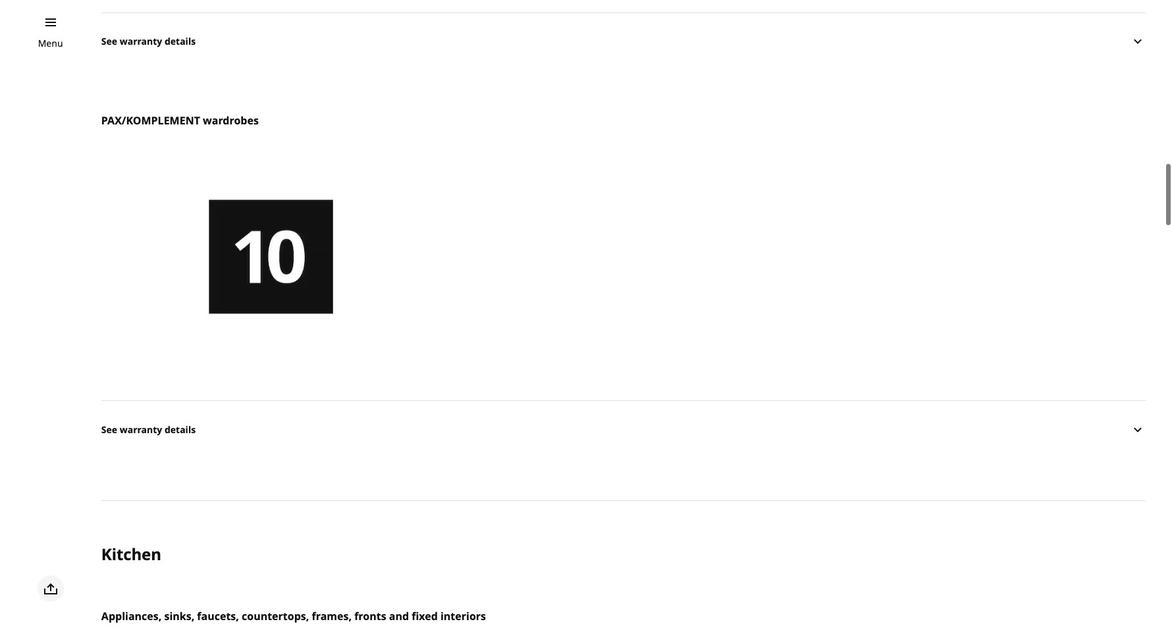 Task type: vqa. For each thing, say whether or not it's contained in the screenshot.
the Kitchen
yes



Task type: locate. For each thing, give the bounding box(es) containing it.
faucets,
[[197, 609, 239, 623]]

1 vertical spatial details
[[165, 423, 196, 435]]

see
[[101, 34, 117, 47], [101, 423, 117, 435]]

0 vertical spatial see warranty details
[[101, 34, 196, 47]]

2 warranty from the top
[[120, 423, 162, 435]]

see warranty details
[[101, 34, 196, 47], [101, 423, 196, 435]]

warranty
[[120, 34, 162, 47], [120, 423, 162, 435]]

1 see warranty details button from the top
[[101, 12, 1146, 69]]

2 see warranty details from the top
[[101, 423, 196, 435]]

0 vertical spatial see warranty details button
[[101, 12, 1146, 69]]

fixed
[[412, 609, 438, 623]]

2 details from the top
[[165, 423, 196, 435]]

wardrobes
[[203, 112, 259, 127]]

1 vertical spatial see warranty details
[[101, 423, 196, 435]]

sinks,
[[164, 609, 194, 623]]

1 vertical spatial see warranty details button
[[101, 400, 1146, 458]]

1 details from the top
[[165, 34, 196, 47]]

0 vertical spatial see
[[101, 34, 117, 47]]

frames,
[[312, 609, 352, 623]]

kitchen
[[101, 543, 161, 565]]

see warranty details button
[[101, 12, 1146, 69], [101, 400, 1146, 458]]

details
[[165, 34, 196, 47], [165, 423, 196, 435]]

details for 1st the see warranty details dropdown button from the bottom
[[165, 423, 196, 435]]

0 vertical spatial warranty
[[120, 34, 162, 47]]

pax/komplement
[[101, 112, 200, 127]]

0 vertical spatial details
[[165, 34, 196, 47]]

2 see from the top
[[101, 423, 117, 435]]

1 vertical spatial see
[[101, 423, 117, 435]]

menu button
[[38, 36, 63, 51]]

see for 2nd the see warranty details dropdown button from the bottom of the page
[[101, 34, 117, 47]]

pax/komplement wardrobes
[[101, 112, 259, 127]]

fronts
[[354, 609, 386, 623]]

1 vertical spatial warranty
[[120, 423, 162, 435]]

1 see from the top
[[101, 34, 117, 47]]

see for 1st the see warranty details dropdown button from the bottom
[[101, 423, 117, 435]]



Task type: describe. For each thing, give the bounding box(es) containing it.
black square with a white image
[[101, 160, 441, 352]]

menu
[[38, 37, 63, 49]]

countertops,
[[242, 609, 309, 623]]

details for 2nd the see warranty details dropdown button from the bottom of the page
[[165, 34, 196, 47]]

and
[[389, 609, 409, 623]]

appliances, sinks, faucets, countertops, frames, fronts and fixed interiors
[[101, 609, 486, 623]]

1 warranty from the top
[[120, 34, 162, 47]]

2 see warranty details button from the top
[[101, 400, 1146, 458]]

interiors
[[441, 609, 486, 623]]

1 see warranty details from the top
[[101, 34, 196, 47]]

appliances,
[[101, 609, 162, 623]]



